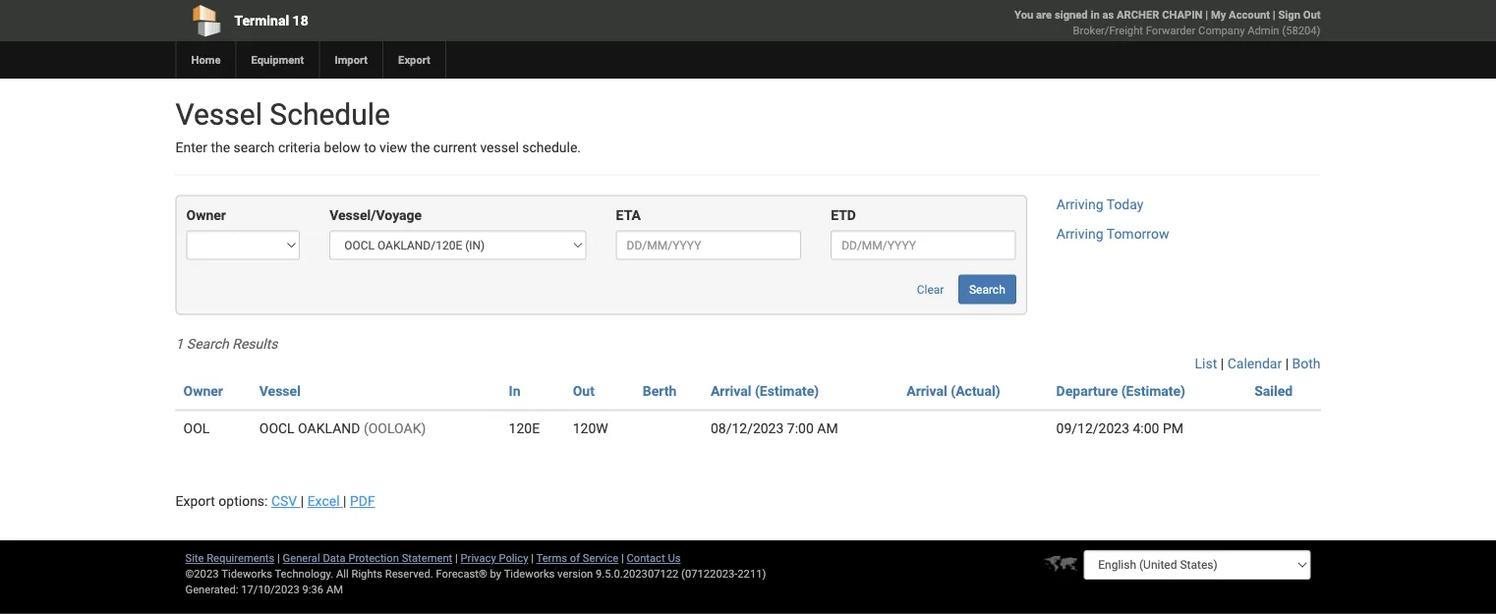 Task type: describe. For each thing, give the bounding box(es) containing it.
| right the list link
[[1221, 356, 1225, 372]]

search button
[[959, 275, 1017, 304]]

tomorrow
[[1107, 226, 1170, 242]]

(estimate) for arrival (estimate)
[[755, 383, 819, 400]]

import link
[[319, 41, 383, 79]]

arriving for arriving today
[[1057, 197, 1104, 213]]

arrival for arrival (actual)
[[907, 383, 948, 400]]

120e
[[509, 421, 540, 437]]

pm
[[1163, 421, 1184, 437]]

vessel for vessel schedule enter the search criteria below to view the current vessel schedule.
[[176, 97, 263, 132]]

privacy
[[461, 552, 496, 565]]

signed
[[1055, 8, 1088, 21]]

list link
[[1195, 356, 1218, 372]]

in link
[[509, 383, 521, 400]]

csv
[[271, 494, 297, 510]]

sailed
[[1255, 383, 1293, 400]]

generated:
[[185, 584, 238, 596]]

| left "pdf" link
[[343, 494, 347, 510]]

admin
[[1248, 24, 1280, 37]]

eta
[[616, 207, 641, 224]]

arrival (actual) link
[[907, 383, 1001, 400]]

today
[[1107, 197, 1144, 213]]

reserved.
[[385, 568, 433, 581]]

schedule.
[[522, 140, 581, 156]]

statement
[[402, 552, 453, 565]]

| right csv
[[301, 494, 304, 510]]

arrival (estimate) link
[[711, 383, 819, 400]]

privacy policy link
[[461, 552, 529, 565]]

import
[[335, 54, 368, 66]]

site
[[185, 552, 204, 565]]

by
[[490, 568, 502, 581]]

rights
[[352, 568, 383, 581]]

| left my on the right top of the page
[[1206, 8, 1209, 21]]

arriving for arriving tomorrow
[[1057, 226, 1104, 242]]

equipment
[[251, 54, 304, 66]]

home
[[191, 54, 221, 66]]

vessel schedule enter the search criteria below to view the current vessel schedule.
[[176, 97, 581, 156]]

09/12/2023
[[1057, 421, 1130, 437]]

service
[[583, 552, 619, 565]]

(ooloak)
[[364, 421, 426, 437]]

excel link
[[307, 494, 343, 510]]

oocl
[[259, 421, 295, 437]]

berth link
[[643, 383, 677, 400]]

calendar link
[[1228, 356, 1283, 372]]

arrival for arrival (estimate)
[[711, 383, 752, 400]]

owner link
[[183, 383, 223, 400]]

archer
[[1117, 8, 1160, 21]]

08/12/2023 7:00 am
[[711, 421, 838, 437]]

forwarder
[[1146, 24, 1196, 37]]

departure
[[1057, 383, 1118, 400]]

vessel/voyage
[[330, 207, 422, 224]]

broker/freight
[[1073, 24, 1144, 37]]

2211)
[[738, 568, 766, 581]]

current
[[434, 140, 477, 156]]

1
[[176, 336, 183, 352]]

results
[[232, 336, 278, 352]]

tideworks
[[504, 568, 555, 581]]

arrival (estimate)
[[711, 383, 819, 400]]

vessel
[[480, 140, 519, 156]]

excel
[[307, 494, 340, 510]]

both
[[1293, 356, 1321, 372]]

ool
[[183, 421, 210, 437]]

vessel for vessel
[[259, 383, 301, 400]]

export options: csv | excel | pdf
[[176, 494, 375, 510]]

| left both
[[1286, 356, 1289, 372]]

am inside site requirements | general data protection statement | privacy policy | terms of service | contact us ©2023 tideworks technology. all rights reserved. forecast® by tideworks version 9.5.0.202307122 (07122023-2211) generated: 17/10/2023 9:36 am
[[326, 584, 343, 596]]

pdf
[[350, 494, 375, 510]]

search inside 1 search results list | calendar | both
[[187, 336, 229, 352]]

| left the sign
[[1273, 8, 1276, 21]]

search inside button
[[970, 283, 1006, 296]]

clear
[[917, 283, 945, 296]]

view
[[380, 140, 407, 156]]

both link
[[1293, 356, 1321, 372]]

chapin
[[1163, 8, 1203, 21]]

18
[[293, 12, 308, 29]]

data
[[323, 552, 346, 565]]

arrival (actual)
[[907, 383, 1001, 400]]



Task type: locate. For each thing, give the bounding box(es) containing it.
my
[[1211, 8, 1227, 21]]

export for export options: csv | excel | pdf
[[176, 494, 215, 510]]

0 vertical spatial search
[[970, 283, 1006, 296]]

ETD text field
[[831, 231, 1017, 260]]

1 the from the left
[[211, 140, 230, 156]]

out up (58204)
[[1304, 8, 1321, 21]]

version
[[558, 568, 593, 581]]

(07122023-
[[682, 568, 738, 581]]

1 horizontal spatial arrival
[[907, 383, 948, 400]]

08/12/2023
[[711, 421, 784, 437]]

out inside you are signed in as archer chapin | my account | sign out broker/freight forwarder company admin (58204)
[[1304, 8, 1321, 21]]

vessel inside vessel schedule enter the search criteria below to view the current vessel schedule.
[[176, 97, 263, 132]]

2 (estimate) from the left
[[1122, 383, 1186, 400]]

in
[[509, 383, 521, 400]]

csv link
[[271, 494, 301, 510]]

equipment link
[[236, 41, 319, 79]]

vessel
[[176, 97, 263, 132], [259, 383, 301, 400]]

criteria
[[278, 140, 321, 156]]

1 arriving from the top
[[1057, 197, 1104, 213]]

1 horizontal spatial out
[[1304, 8, 1321, 21]]

0 vertical spatial export
[[398, 54, 431, 66]]

home link
[[176, 41, 236, 79]]

1 vertical spatial owner
[[183, 383, 223, 400]]

(estimate)
[[755, 383, 819, 400], [1122, 383, 1186, 400]]

etd
[[831, 207, 857, 224]]

arriving today
[[1057, 197, 1144, 213]]

0 horizontal spatial am
[[326, 584, 343, 596]]

sign
[[1279, 8, 1301, 21]]

1 vertical spatial vessel
[[259, 383, 301, 400]]

sailed link
[[1255, 383, 1293, 400]]

(actual)
[[951, 383, 1001, 400]]

to
[[364, 140, 376, 156]]

0 horizontal spatial the
[[211, 140, 230, 156]]

1 horizontal spatial the
[[411, 140, 430, 156]]

0 horizontal spatial out
[[573, 383, 595, 400]]

search
[[234, 140, 275, 156]]

search right 1
[[187, 336, 229, 352]]

0 vertical spatial out
[[1304, 8, 1321, 21]]

owner down enter
[[186, 207, 226, 224]]

17/10/2023
[[241, 584, 300, 596]]

below
[[324, 140, 361, 156]]

0 horizontal spatial export
[[176, 494, 215, 510]]

1 vertical spatial am
[[326, 584, 343, 596]]

arriving down arriving today link
[[1057, 226, 1104, 242]]

1 horizontal spatial search
[[970, 283, 1006, 296]]

contact
[[627, 552, 665, 565]]

0 vertical spatial owner
[[186, 207, 226, 224]]

0 horizontal spatial (estimate)
[[755, 383, 819, 400]]

0 horizontal spatial search
[[187, 336, 229, 352]]

export for export
[[398, 54, 431, 66]]

list
[[1195, 356, 1218, 372]]

120w
[[573, 421, 608, 437]]

berth
[[643, 383, 677, 400]]

my account link
[[1211, 8, 1271, 21]]

general data protection statement link
[[283, 552, 453, 565]]

all
[[336, 568, 349, 581]]

forecast®
[[436, 568, 488, 581]]

1 vertical spatial search
[[187, 336, 229, 352]]

as
[[1103, 8, 1114, 21]]

am right '7:00'
[[817, 421, 838, 437]]

terminal 18
[[235, 12, 308, 29]]

| up forecast®
[[455, 552, 458, 565]]

calendar
[[1228, 356, 1283, 372]]

vessel up enter
[[176, 97, 263, 132]]

contact us link
[[627, 552, 681, 565]]

export
[[398, 54, 431, 66], [176, 494, 215, 510]]

arriving up arriving tomorrow link
[[1057, 197, 1104, 213]]

1 horizontal spatial am
[[817, 421, 838, 437]]

account
[[1229, 8, 1271, 21]]

arrival up 08/12/2023
[[711, 383, 752, 400]]

0 horizontal spatial arrival
[[711, 383, 752, 400]]

2 the from the left
[[411, 140, 430, 156]]

sign out link
[[1279, 8, 1321, 21]]

2 arriving from the top
[[1057, 226, 1104, 242]]

1 vertical spatial export
[[176, 494, 215, 510]]

the right view
[[411, 140, 430, 156]]

(estimate) up the 4:00
[[1122, 383, 1186, 400]]

protection
[[349, 552, 399, 565]]

2 arrival from the left
[[907, 383, 948, 400]]

©2023 tideworks
[[185, 568, 272, 581]]

site requirements | general data protection statement | privacy policy | terms of service | contact us ©2023 tideworks technology. all rights reserved. forecast® by tideworks version 9.5.0.202307122 (07122023-2211) generated: 17/10/2023 9:36 am
[[185, 552, 766, 596]]

1 arrival from the left
[[711, 383, 752, 400]]

requirements
[[207, 552, 275, 565]]

1 (estimate) from the left
[[755, 383, 819, 400]]

options:
[[219, 494, 268, 510]]

terms of service link
[[536, 552, 619, 565]]

arriving tomorrow
[[1057, 226, 1170, 242]]

0 vertical spatial arriving
[[1057, 197, 1104, 213]]

(estimate) up 08/12/2023 7:00 am
[[755, 383, 819, 400]]

in
[[1091, 8, 1100, 21]]

you are signed in as archer chapin | my account | sign out broker/freight forwarder company admin (58204)
[[1015, 8, 1321, 37]]

1 horizontal spatial (estimate)
[[1122, 383, 1186, 400]]

7:00
[[788, 421, 814, 437]]

0 vertical spatial vessel
[[176, 97, 263, 132]]

general
[[283, 552, 320, 565]]

export left options:
[[176, 494, 215, 510]]

arrival left the (actual)
[[907, 383, 948, 400]]

9.5.0.202307122
[[596, 568, 679, 581]]

am down all
[[326, 584, 343, 596]]

out
[[1304, 8, 1321, 21], [573, 383, 595, 400]]

arriving today link
[[1057, 197, 1144, 213]]

enter
[[176, 140, 207, 156]]

export down terminal 18 link
[[398, 54, 431, 66]]

0 vertical spatial am
[[817, 421, 838, 437]]

1 vertical spatial arriving
[[1057, 226, 1104, 242]]

pdf link
[[350, 494, 375, 510]]

1 search results list | calendar | both
[[176, 336, 1321, 372]]

departure (estimate)
[[1057, 383, 1186, 400]]

the right enter
[[211, 140, 230, 156]]

policy
[[499, 552, 529, 565]]

terminal 18 link
[[176, 0, 636, 41]]

ETA text field
[[616, 231, 802, 260]]

(estimate) for departure (estimate)
[[1122, 383, 1186, 400]]

search right 'clear' button
[[970, 283, 1006, 296]]

(58204)
[[1283, 24, 1321, 37]]

terms
[[536, 552, 567, 565]]

owner up ool
[[183, 383, 223, 400]]

| up 9.5.0.202307122
[[622, 552, 624, 565]]

| up tideworks
[[531, 552, 534, 565]]

1 horizontal spatial export
[[398, 54, 431, 66]]

out up 120w
[[573, 383, 595, 400]]

oakland
[[298, 421, 360, 437]]

vessel up oocl
[[259, 383, 301, 400]]

of
[[570, 552, 580, 565]]

arriving
[[1057, 197, 1104, 213], [1057, 226, 1104, 242]]

09/12/2023 4:00 pm
[[1057, 421, 1184, 437]]

site requirements link
[[185, 552, 275, 565]]

1 vertical spatial out
[[573, 383, 595, 400]]

9:36
[[302, 584, 324, 596]]

company
[[1199, 24, 1245, 37]]

| left general on the left bottom
[[277, 552, 280, 565]]

arrival
[[711, 383, 752, 400], [907, 383, 948, 400]]

us
[[668, 552, 681, 565]]

terminal
[[235, 12, 289, 29]]

search
[[970, 283, 1006, 296], [187, 336, 229, 352]]



Task type: vqa. For each thing, say whether or not it's contained in the screenshot.
STORAGE
no



